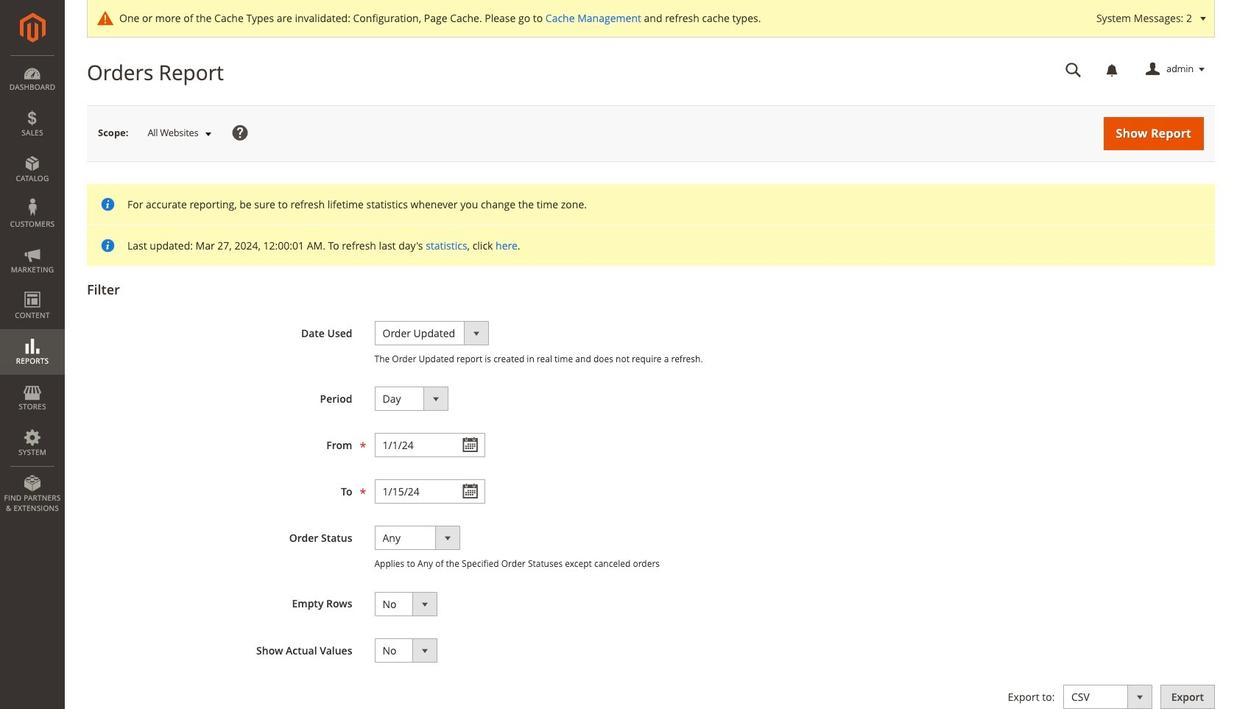 Task type: locate. For each thing, give the bounding box(es) containing it.
magento admin panel image
[[20, 13, 45, 43]]

None text field
[[375, 433, 485, 458]]

menu bar
[[0, 55, 65, 521]]

None text field
[[1056, 57, 1093, 83], [375, 480, 485, 504], [1056, 57, 1093, 83], [375, 480, 485, 504]]



